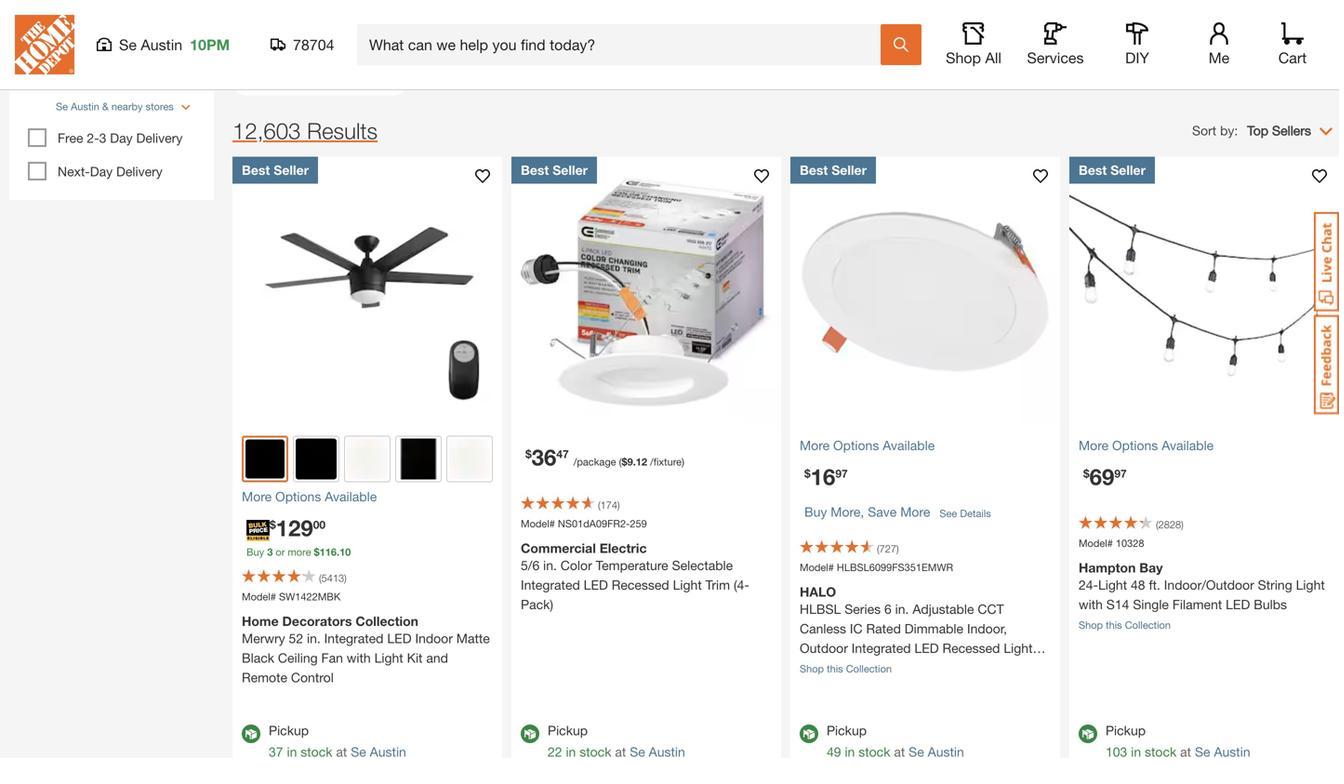 Task type: vqa. For each thing, say whether or not it's contained in the screenshot.
More Options Available to the middle
yes



Task type: describe. For each thing, give the bounding box(es) containing it.
commercial
[[521, 541, 596, 556]]

more options available link for hampton bay
[[1079, 436, 1330, 455]]

led inside home decorators collection merwry 52 in. integrated led indoor matte black ceiling fan with light kit and remote control
[[387, 631, 412, 646]]

category
[[366, 20, 427, 38]]

more right save
[[901, 504, 931, 520]]

se for se austin & nearby stores
[[56, 100, 68, 113]]

adjustable
[[913, 602, 975, 617]]

ic
[[850, 621, 863, 636]]

259
[[630, 518, 647, 530]]

1 horizontal spatial 3
[[267, 546, 273, 558]]

all inside button
[[266, 20, 282, 38]]

color
[[561, 558, 592, 573]]

5/6 in. color temperature selectable integrated led recessed light trim (4-pack) image
[[512, 157, 782, 427]]

. inside $ 36 47 /package ( $ 9 . 12 /fixture )
[[633, 456, 636, 468]]

( 2828 )
[[1156, 519, 1184, 531]]

69
[[1090, 463, 1115, 490]]

( for ( 2828 )
[[1156, 519, 1159, 531]]

available for pickup image
[[1079, 725, 1098, 743]]

stores
[[146, 100, 174, 113]]

pack)
[[521, 597, 554, 612]]

selectable
[[672, 558, 733, 573]]

16
[[811, 463, 836, 490]]

in stock at store today link
[[58, 68, 194, 84]]

the home depot logo image
[[15, 15, 74, 74]]

2 best from the left
[[521, 162, 549, 178]]

halo
[[800, 584, 837, 600]]

category link
[[352, 11, 465, 48]]

next-
[[58, 164, 90, 179]]

0 horizontal spatial options
[[275, 489, 321, 504]]

get
[[28, 30, 50, 46]]

available for hampton bay
[[1162, 438, 1214, 453]]

( for ( 727 )
[[877, 543, 880, 555]]

24-light 48 ft. indoor/outdoor string light with s14 single filament led bulbs image
[[1070, 157, 1340, 427]]

in. inside halo hlbsl series 6 in. adjustable cct canless ic rated dimmable indoor, outdoor integrated led recessed light kit
[[896, 602, 909, 617]]

home decorators collection merwry 52 in. integrated led indoor matte black ceiling fan with light kit and remote control
[[242, 614, 490, 685]]

fast
[[66, 30, 92, 46]]

free 2-3 day delivery link
[[58, 130, 183, 146]]

rated
[[867, 621, 901, 636]]

halo hlbsl series 6 in. adjustable cct canless ic rated dimmable indoor, outdoor integrated led recessed light kit
[[800, 584, 1033, 675]]

model# sw1422mbk
[[242, 591, 341, 603]]

by:
[[1221, 123, 1239, 138]]

indoor,
[[968, 621, 1008, 636]]

me button
[[1190, 22, 1250, 67]]

shop this collection link for 24-light 48 ft. indoor/outdoor string light with s14 single filament led bulbs
[[1079, 619, 1171, 631]]

see details button
[[940, 496, 992, 531]]

1 vertical spatial .
[[337, 546, 340, 558]]

temperature
[[596, 558, 669, 573]]

special
[[288, 74, 331, 89]]

$ for 36
[[526, 447, 532, 460]]

) for ( 5413 )
[[344, 572, 347, 584]]

fixture
[[480, 20, 525, 38]]

more down black/matte black image
[[242, 489, 272, 504]]

string
[[1259, 577, 1293, 593]]

2 best seller from the left
[[521, 162, 588, 178]]

or
[[276, 546, 285, 558]]

36
[[532, 444, 557, 470]]

buy more, save more button
[[805, 494, 931, 531]]

48
[[1131, 577, 1146, 593]]

stock
[[72, 68, 106, 84]]

seller for model# hlbsl6099fs351emwr
[[832, 162, 867, 178]]

buy more, save more see details
[[805, 504, 992, 520]]

129
[[276, 515, 313, 541]]

shop inside hampton bay 24-light 48 ft. indoor/outdoor string light with s14 single filament led bulbs shop this collection
[[1079, 619, 1104, 631]]

2-
[[87, 130, 99, 146]]

recessed inside halo hlbsl series 6 in. adjustable cct canless ic rated dimmable indoor, outdoor integrated led recessed light kit
[[943, 641, 1001, 656]]

white/white image
[[347, 439, 388, 480]]

get it fast link
[[19, 19, 205, 62]]

78704 button
[[271, 35, 335, 54]]

1 vertical spatial delivery
[[116, 164, 163, 179]]

model# ns01da09fr2-259
[[521, 518, 647, 530]]

hlbsl
[[800, 602, 841, 617]]

seller for model# 10328
[[1111, 162, 1146, 178]]

integrated inside home decorators collection merwry 52 in. integrated led indoor matte black ceiling fan with light kit and remote control
[[324, 631, 384, 646]]

1 vertical spatial day
[[90, 164, 113, 179]]

pickup for model# sw1422mbk
[[269, 723, 309, 738]]

best for model# hlbsl6099fs351emwr
[[800, 162, 828, 178]]

9
[[628, 456, 633, 468]]

in. inside home decorators collection merwry 52 in. integrated led indoor matte black ceiling fan with light kit and remote control
[[307, 631, 321, 646]]

options for hampton bay
[[1113, 438, 1159, 453]]

47
[[557, 447, 569, 460]]

shop this collection
[[800, 663, 892, 675]]

filament
[[1173, 597, 1223, 612]]

shop this collection link for hlbsl series 6 in. adjustable cct canless ic rated dimmable indoor, outdoor integrated led recessed light kit
[[800, 663, 892, 675]]

shop all button
[[944, 22, 1004, 67]]

ceiling
[[278, 650, 318, 666]]

control
[[291, 670, 334, 685]]

kit inside home decorators collection merwry 52 in. integrated led indoor matte black ceiling fan with light kit and remote control
[[407, 650, 423, 666]]

model# for model# 10328
[[1079, 537, 1114, 549]]

sw1422mbk
[[279, 591, 341, 603]]

nearby
[[112, 100, 143, 113]]

next-day delivery
[[58, 164, 163, 179]]

5413
[[322, 572, 344, 584]]

live chat image
[[1315, 212, 1340, 312]]

cart link
[[1273, 22, 1314, 67]]

results
[[307, 118, 378, 144]]

116
[[320, 546, 337, 558]]

$ 129 00
[[270, 515, 326, 541]]

light inside halo hlbsl series 6 in. adjustable cct canless ic rated dimmable indoor, outdoor integrated led recessed light kit
[[1004, 641, 1033, 656]]

) for ( 174 )
[[618, 499, 620, 511]]

family
[[613, 20, 657, 38]]

model# for model# hlbsl6099fs351emwr
[[800, 562, 834, 574]]

2 available for pickup image from the left
[[521, 725, 540, 743]]

24-
[[1079, 577, 1099, 593]]

single
[[1134, 597, 1169, 612]]

/package
[[574, 456, 616, 468]]

$ 16 97
[[805, 463, 848, 490]]

price:
[[251, 74, 284, 89]]

available for halo
[[883, 438, 935, 453]]

0 horizontal spatial more options available link
[[242, 487, 493, 507]]

se austin & nearby stores
[[56, 100, 174, 113]]

97 for 69
[[1115, 467, 1127, 480]]

in
[[58, 68, 68, 84]]

remote
[[242, 670, 288, 685]]

00
[[313, 518, 326, 531]]

buy for 3
[[247, 546, 264, 558]]

12,603 results
[[233, 118, 378, 144]]

merwry
[[242, 631, 285, 646]]

indoor/outdoor
[[1165, 577, 1255, 593]]

dimmable
[[905, 621, 964, 636]]

details
[[960, 507, 992, 519]]

2828
[[1159, 519, 1182, 531]]

) for ( 727 )
[[897, 543, 899, 555]]

0 vertical spatial day
[[110, 130, 133, 146]]

10328
[[1116, 537, 1145, 549]]

integrated inside halo hlbsl series 6 in. adjustable cct canless ic rated dimmable indoor, outdoor integrated led recessed light kit
[[852, 641, 911, 656]]

services
[[1028, 49, 1084, 67]]

hampton bay 24-light 48 ft. indoor/outdoor string light with s14 single filament led bulbs shop this collection
[[1079, 560, 1326, 631]]

feedback link image
[[1315, 314, 1340, 415]]

black/matte black image
[[246, 440, 285, 479]]



Task type: locate. For each thing, give the bounding box(es) containing it.
more up 16
[[800, 438, 830, 453]]

led inside halo hlbsl series 6 in. adjustable cct canless ic rated dimmable indoor, outdoor integrated led recessed light kit
[[915, 641, 939, 656]]

1 best seller from the left
[[242, 162, 309, 178]]

4 best from the left
[[1079, 162, 1107, 178]]

1 horizontal spatial collection
[[846, 663, 892, 675]]

3 seller from the left
[[832, 162, 867, 178]]

kit
[[407, 650, 423, 666], [800, 660, 816, 675]]

s14
[[1107, 597, 1130, 612]]

led left bulbs
[[1226, 597, 1251, 612]]

1 vertical spatial all
[[986, 49, 1002, 67]]

best for model# 10328
[[1079, 162, 1107, 178]]

1 horizontal spatial this
[[1106, 619, 1123, 631]]

diy button
[[1108, 22, 1168, 67]]

pickup for model# hlbsl6099fs351emwr
[[827, 723, 867, 738]]

1 horizontal spatial integrated
[[521, 577, 580, 593]]

shop inside button
[[946, 49, 982, 67]]

canless
[[800, 621, 847, 636]]

1 seller from the left
[[274, 162, 309, 178]]

collection inside hampton bay 24-light 48 ft. indoor/outdoor string light with s14 single filament led bulbs shop this collection
[[1126, 619, 1171, 631]]

me
[[1209, 49, 1230, 67]]

0 vertical spatial austin
[[141, 36, 183, 53]]

collection inside home decorators collection merwry 52 in. integrated led indoor matte black ceiling fan with light kit and remote control
[[356, 614, 419, 629]]

1 available for pickup image from the left
[[242, 725, 261, 743]]

light down hampton
[[1099, 577, 1128, 593]]

0 horizontal spatial more options available
[[242, 489, 377, 504]]

$ inside $ 129 00
[[270, 518, 276, 531]]

( for ( 174 )
[[598, 499, 601, 511]]

model# up home at the bottom left of page
[[242, 591, 276, 603]]

seller for model# sw1422mbk
[[274, 162, 309, 178]]

hampton
[[1079, 560, 1136, 575]]

this down outdoor
[[827, 663, 844, 675]]

) down 10 on the left bottom of the page
[[344, 572, 347, 584]]

all left services
[[986, 49, 1002, 67]]

97 up more,
[[836, 467, 848, 480]]

97 for 16
[[836, 467, 848, 480]]

austin for 10pm
[[141, 36, 183, 53]]

fan
[[321, 650, 343, 666]]

model# for model# ns01da09fr2-259
[[521, 518, 555, 530]]

0 horizontal spatial collection
[[356, 614, 419, 629]]

more options available up 00
[[242, 489, 377, 504]]

) up indoor/outdoor
[[1182, 519, 1184, 531]]

pickup
[[269, 723, 309, 738], [548, 723, 588, 738], [827, 723, 867, 738], [1106, 723, 1146, 738]]

options up $ 69 97
[[1113, 438, 1159, 453]]

day down "2-"
[[90, 164, 113, 179]]

2 vertical spatial in.
[[307, 631, 321, 646]]

( up model# hlbsl6099fs351emwr at the bottom
[[877, 543, 880, 555]]

more options available
[[800, 438, 935, 453], [1079, 438, 1214, 453], [242, 489, 377, 504]]

se down in on the left top of the page
[[56, 100, 68, 113]]

2 horizontal spatial more options available link
[[1079, 436, 1330, 455]]

in.
[[543, 558, 557, 573], [896, 602, 909, 617], [307, 631, 321, 646]]

1 vertical spatial se
[[56, 100, 68, 113]]

available for pickup image
[[242, 725, 261, 743], [521, 725, 540, 743], [800, 725, 819, 743]]

kit inside halo hlbsl series 6 in. adjustable cct canless ic rated dimmable indoor, outdoor integrated led recessed light kit
[[800, 660, 816, 675]]

buy 3 or more $ 116 . 10
[[247, 546, 351, 558]]

0 vertical spatial 3
[[99, 130, 106, 146]]

shop for shop this collection
[[800, 663, 824, 675]]

in stock at store today
[[58, 68, 194, 84]]

led inside hampton bay 24-light 48 ft. indoor/outdoor string light with s14 single filament led bulbs shop this collection
[[1226, 597, 1251, 612]]

collection for shop this collection
[[846, 663, 892, 675]]

kit left and
[[407, 650, 423, 666]]

0 vertical spatial .
[[633, 456, 636, 468]]

sellers
[[1273, 123, 1312, 138]]

1 vertical spatial austin
[[71, 100, 99, 113]]

more options available link for halo
[[800, 436, 1051, 455]]

pickup for model# 10328
[[1106, 723, 1146, 738]]

5/6
[[521, 558, 540, 573]]

recessed down indoor,
[[943, 641, 1001, 656]]

austin
[[141, 36, 183, 53], [71, 100, 99, 113]]

more options available for halo
[[800, 438, 935, 453]]

available up buy more, save more see details
[[883, 438, 935, 453]]

$ up or
[[270, 518, 276, 531]]

led down dimmable
[[915, 641, 939, 656]]

3 available for pickup image from the left
[[800, 725, 819, 743]]

10
[[340, 546, 351, 558]]

97 inside $ 69 97
[[1115, 467, 1127, 480]]

) right 12
[[682, 456, 685, 468]]

with right fan
[[347, 650, 371, 666]]

)
[[682, 456, 685, 468], [618, 499, 620, 511], [1182, 519, 1184, 531], [897, 543, 899, 555], [344, 572, 347, 584]]

seasoned wood/matte black image
[[398, 439, 439, 480]]

0 horizontal spatial se
[[56, 100, 68, 113]]

1 horizontal spatial 97
[[1115, 467, 1127, 480]]

more options available up $ 69 97
[[1079, 438, 1214, 453]]

light down selectable
[[673, 577, 702, 593]]

best seller
[[242, 162, 309, 178], [521, 162, 588, 178], [800, 162, 867, 178], [1079, 162, 1146, 178]]

( left 9
[[619, 456, 622, 468]]

$ for 69
[[1084, 467, 1090, 480]]

se up in stock at store today 'link'
[[119, 36, 137, 53]]

/fixture
[[650, 456, 682, 468]]

1 horizontal spatial austin
[[141, 36, 183, 53]]

0 horizontal spatial in.
[[307, 631, 321, 646]]

52
[[289, 631, 303, 646]]

1 horizontal spatial options
[[834, 438, 880, 453]]

2 horizontal spatial shop
[[1079, 619, 1104, 631]]

0 vertical spatial with
[[1079, 597, 1103, 612]]

2 97 from the left
[[1115, 467, 1127, 480]]

top
[[1248, 123, 1269, 138]]

) inside $ 36 47 /package ( $ 9 . 12 /fixture )
[[682, 456, 685, 468]]

1 vertical spatial with
[[347, 650, 371, 666]]

shop down 24- on the bottom right
[[1079, 619, 1104, 631]]

options
[[834, 438, 880, 453], [1113, 438, 1159, 453], [275, 489, 321, 504]]

collection down single on the bottom right
[[1126, 619, 1171, 631]]

shop for shop all
[[946, 49, 982, 67]]

0 horizontal spatial 3
[[99, 130, 106, 146]]

$ for 129
[[270, 518, 276, 531]]

1 horizontal spatial shop
[[946, 49, 982, 67]]

$ right the more
[[314, 546, 320, 558]]

delivery
[[136, 130, 183, 146], [116, 164, 163, 179]]

( up bay
[[1156, 519, 1159, 531]]

shop all
[[946, 49, 1002, 67]]

available up ( 2828 )
[[1162, 438, 1214, 453]]

2 vertical spatial shop
[[800, 663, 824, 675]]

options for halo
[[834, 438, 880, 453]]

2 horizontal spatial integrated
[[852, 641, 911, 656]]

light right the string
[[1297, 577, 1326, 593]]

se for se austin 10pm
[[119, 36, 137, 53]]

store
[[124, 68, 155, 84]]

3 best from the left
[[800, 162, 828, 178]]

trim
[[706, 577, 730, 593]]

available for pickup image for or more
[[242, 725, 261, 743]]

collection up indoor
[[356, 614, 419, 629]]

2 horizontal spatial in.
[[896, 602, 909, 617]]

1 vertical spatial in.
[[896, 602, 909, 617]]

shop this collection link down outdoor
[[800, 663, 892, 675]]

and
[[426, 650, 448, 666]]

filters
[[286, 20, 327, 38]]

available for pickup image for buy more, save more see details
[[800, 725, 819, 743]]

all filters
[[266, 20, 327, 38]]

10pm
[[190, 36, 230, 53]]

all left filters
[[266, 20, 282, 38]]

decorators
[[282, 614, 352, 629]]

se austin 10pm
[[119, 36, 230, 53]]

4 seller from the left
[[1111, 162, 1146, 178]]

3 down &
[[99, 130, 106, 146]]

recessed down temperature
[[612, 577, 670, 593]]

0 vertical spatial all
[[266, 20, 282, 38]]

with down 24- on the bottom right
[[1079, 597, 1103, 612]]

model# up halo
[[800, 562, 834, 574]]

6
[[885, 602, 892, 617]]

$ left 12
[[622, 456, 628, 468]]

this down s14
[[1106, 619, 1123, 631]]

1 vertical spatial this
[[827, 663, 844, 675]]

2 pickup from the left
[[548, 723, 588, 738]]

black
[[242, 650, 274, 666]]

best seller for model# sw1422mbk
[[242, 162, 309, 178]]

light down indoor,
[[1004, 641, 1033, 656]]

all filters button
[[234, 11, 341, 48]]

merwry 52 in. integrated led indoor matte black ceiling fan with light kit and remote control image
[[233, 157, 502, 427]]

1 horizontal spatial with
[[1079, 597, 1103, 612]]

0 horizontal spatial available for pickup image
[[242, 725, 261, 743]]

in. down commercial
[[543, 558, 557, 573]]

0 horizontal spatial 97
[[836, 467, 848, 480]]

hlbsl series 6 in. adjustable cct canless ic rated dimmable indoor, outdoor integrated led recessed light kit image
[[791, 157, 1061, 427]]

with
[[1079, 597, 1103, 612], [347, 650, 371, 666]]

) up ns01da09fr2-
[[618, 499, 620, 511]]

0 horizontal spatial buy
[[247, 546, 264, 558]]

1 horizontal spatial .
[[633, 456, 636, 468]]

4 pickup from the left
[[1106, 723, 1146, 738]]

0 vertical spatial buy
[[805, 504, 827, 520]]

727
[[880, 543, 897, 555]]

0 vertical spatial delivery
[[136, 130, 183, 146]]

0 vertical spatial recessed
[[612, 577, 670, 593]]

austin up today at the top left of the page
[[141, 36, 183, 53]]

delivery down free 2-3 day delivery link
[[116, 164, 163, 179]]

2 horizontal spatial available for pickup image
[[800, 725, 819, 743]]

$ inside $ 16 97
[[805, 467, 811, 480]]

( up the sw1422mbk
[[319, 572, 322, 584]]

options up $ 16 97 at the right of the page
[[834, 438, 880, 453]]

light inside home decorators collection merwry 52 in. integrated led indoor matte black ceiling fan with light kit and remote control
[[375, 650, 404, 666]]

0 vertical spatial this
[[1106, 619, 1123, 631]]

led
[[584, 577, 608, 593], [1226, 597, 1251, 612], [387, 631, 412, 646], [915, 641, 939, 656]]

glossy white/white image
[[449, 439, 490, 480]]

best for model# sw1422mbk
[[242, 162, 270, 178]]

1 vertical spatial 3
[[267, 546, 273, 558]]

1 horizontal spatial all
[[986, 49, 1002, 67]]

with inside home decorators collection merwry 52 in. integrated led indoor matte black ceiling fan with light kit and remote control
[[347, 650, 371, 666]]

in. right 6
[[896, 602, 909, 617]]

with inside hampton bay 24-light 48 ft. indoor/outdoor string light with s14 single filament led bulbs shop this collection
[[1079, 597, 1103, 612]]

0 vertical spatial in.
[[543, 558, 557, 573]]

1 horizontal spatial in.
[[543, 558, 557, 573]]

0 horizontal spatial available
[[325, 489, 377, 504]]

3 best seller from the left
[[800, 162, 867, 178]]

0 horizontal spatial .
[[337, 546, 340, 558]]

matte black/matte black image
[[296, 439, 337, 480]]

) for ( 2828 )
[[1182, 519, 1184, 531]]

3 left or
[[267, 546, 273, 558]]

model# up hampton
[[1079, 537, 1114, 549]]

day
[[110, 130, 133, 146], [90, 164, 113, 179]]

buy
[[805, 504, 827, 520], [247, 546, 264, 558]]

) up hlbsl6099fs351emwr on the bottom
[[897, 543, 899, 555]]

all inside button
[[986, 49, 1002, 67]]

0 horizontal spatial all
[[266, 20, 282, 38]]

buy for more,
[[805, 504, 827, 520]]

this inside hampton bay 24-light 48 ft. indoor/outdoor string light with s14 single filament led bulbs shop this collection
[[1106, 619, 1123, 631]]

0 horizontal spatial with
[[347, 650, 371, 666]]

1 horizontal spatial more options available
[[800, 438, 935, 453]]

hlbsl6099fs351emwr
[[837, 562, 954, 574]]

1 horizontal spatial se
[[119, 36, 137, 53]]

shop down outdoor
[[800, 663, 824, 675]]

outdoor
[[800, 641, 848, 656]]

kit down outdoor
[[800, 660, 816, 675]]

1 horizontal spatial kit
[[800, 660, 816, 675]]

$ for 16
[[805, 467, 811, 480]]

( up ns01da09fr2-
[[598, 499, 601, 511]]

0 vertical spatial shop
[[946, 49, 982, 67]]

bay
[[1140, 560, 1163, 575]]

model# for model# sw1422mbk
[[242, 591, 276, 603]]

led down the color
[[584, 577, 608, 593]]

collection down ic
[[846, 663, 892, 675]]

more options available up $ 16 97 at the right of the page
[[800, 438, 935, 453]]

1 vertical spatial recessed
[[943, 641, 1001, 656]]

sort
[[1193, 123, 1217, 138]]

recessed inside the commercial electric 5/6 in. color temperature selectable integrated led recessed light trim (4- pack)
[[612, 577, 670, 593]]

price: special values button
[[233, 67, 408, 95]]

(4-
[[734, 577, 750, 593]]

light left and
[[375, 650, 404, 666]]

fixture color/finish family link
[[466, 11, 695, 48]]

delivery down stores
[[136, 130, 183, 146]]

2 seller from the left
[[553, 162, 588, 178]]

shop this collection link down s14
[[1079, 619, 1171, 631]]

indoor
[[415, 631, 453, 646]]

$ left "47"
[[526, 447, 532, 460]]

more
[[800, 438, 830, 453], [1079, 438, 1109, 453], [242, 489, 272, 504], [901, 504, 931, 520]]

. up 5413
[[337, 546, 340, 558]]

best seller for model# 10328
[[1079, 162, 1146, 178]]

0 horizontal spatial kit
[[407, 650, 423, 666]]

options up $ 129 00
[[275, 489, 321, 504]]

0 horizontal spatial shop
[[800, 663, 824, 675]]

collection for home decorators collection merwry 52 in. integrated led indoor matte black ceiling fan with light kit and remote control
[[356, 614, 419, 629]]

3 pickup from the left
[[827, 723, 867, 738]]

it
[[53, 30, 62, 46]]

fixture color/finish family
[[480, 20, 657, 38]]

1 97 from the left
[[836, 467, 848, 480]]

1 vertical spatial shop this collection link
[[800, 663, 892, 675]]

austin for &
[[71, 100, 99, 113]]

$ inside $ 69 97
[[1084, 467, 1090, 480]]

shop
[[946, 49, 982, 67], [1079, 619, 1104, 631], [800, 663, 824, 675]]

0 vertical spatial se
[[119, 36, 137, 53]]

$ up model# 10328
[[1084, 467, 1090, 480]]

0 vertical spatial shop this collection link
[[1079, 619, 1171, 631]]

price: special values
[[251, 74, 373, 89]]

2 horizontal spatial options
[[1113, 438, 1159, 453]]

integrated down rated
[[852, 641, 911, 656]]

day right "2-"
[[110, 130, 133, 146]]

shop this collection link
[[1079, 619, 1171, 631], [800, 663, 892, 675]]

all
[[266, 20, 282, 38], [986, 49, 1002, 67]]

more options available link down white/white image
[[242, 487, 493, 507]]

0 horizontal spatial recessed
[[612, 577, 670, 593]]

matte
[[457, 631, 490, 646]]

next-day delivery link
[[58, 164, 163, 179]]

1 vertical spatial buy
[[247, 546, 264, 558]]

( for ( 5413 )
[[319, 572, 322, 584]]

model# up commercial
[[521, 518, 555, 530]]

&
[[102, 100, 109, 113]]

austin left &
[[71, 100, 99, 113]]

more options available for hampton bay
[[1079, 438, 1214, 453]]

free
[[58, 130, 83, 146]]

more up 69
[[1079, 438, 1109, 453]]

ns01da09fr2-
[[558, 518, 630, 530]]

1 horizontal spatial buy
[[805, 504, 827, 520]]

0 horizontal spatial austin
[[71, 100, 99, 113]]

1 horizontal spatial available
[[883, 438, 935, 453]]

12
[[636, 456, 648, 468]]

1 horizontal spatial shop this collection link
[[1079, 619, 1171, 631]]

1 pickup from the left
[[269, 723, 309, 738]]

buy left or
[[247, 546, 264, 558]]

more,
[[831, 504, 865, 520]]

in. inside the commercial electric 5/6 in. color temperature selectable integrated led recessed light trim (4- pack)
[[543, 558, 557, 573]]

in. down decorators
[[307, 631, 321, 646]]

integrated inside the commercial electric 5/6 in. color temperature selectable integrated led recessed light trim (4- pack)
[[521, 577, 580, 593]]

97 up model# 10328
[[1115, 467, 1127, 480]]

0 horizontal spatial integrated
[[324, 631, 384, 646]]

more options available link up see
[[800, 436, 1051, 455]]

light inside the commercial electric 5/6 in. color temperature selectable integrated led recessed light trim (4- pack)
[[673, 577, 702, 593]]

1 horizontal spatial available for pickup image
[[521, 725, 540, 743]]

integrated up fan
[[324, 631, 384, 646]]

0 horizontal spatial shop this collection link
[[800, 663, 892, 675]]

more options available link up 2828
[[1079, 436, 1330, 455]]

available down white/white image
[[325, 489, 377, 504]]

1 vertical spatial shop
[[1079, 619, 1104, 631]]

services button
[[1026, 22, 1086, 67]]

97 inside $ 16 97
[[836, 467, 848, 480]]

2 horizontal spatial collection
[[1126, 619, 1171, 631]]

1 horizontal spatial recessed
[[943, 641, 1001, 656]]

series
[[845, 602, 881, 617]]

led left indoor
[[387, 631, 412, 646]]

buy left more,
[[805, 504, 827, 520]]

best seller for model# hlbsl6099fs351emwr
[[800, 162, 867, 178]]

(
[[619, 456, 622, 468], [598, 499, 601, 511], [1156, 519, 1159, 531], [877, 543, 880, 555], [319, 572, 322, 584]]

seller
[[274, 162, 309, 178], [553, 162, 588, 178], [832, 162, 867, 178], [1111, 162, 1146, 178]]

$ 36 47 /package ( $ 9 . 12 /fixture )
[[526, 444, 685, 470]]

2 horizontal spatial available
[[1162, 438, 1214, 453]]

0 horizontal spatial this
[[827, 663, 844, 675]]

. left /fixture
[[633, 456, 636, 468]]

see
[[940, 507, 958, 519]]

$
[[526, 447, 532, 460], [622, 456, 628, 468], [805, 467, 811, 480], [1084, 467, 1090, 480], [270, 518, 276, 531], [314, 546, 320, 558]]

led inside the commercial electric 5/6 in. color temperature selectable integrated led recessed light trim (4- pack)
[[584, 577, 608, 593]]

1 horizontal spatial more options available link
[[800, 436, 1051, 455]]

values
[[335, 74, 373, 89]]

shop left services
[[946, 49, 982, 67]]

more
[[288, 546, 311, 558]]

best
[[242, 162, 270, 178], [521, 162, 549, 178], [800, 162, 828, 178], [1079, 162, 1107, 178]]

What can we help you find today? search field
[[369, 25, 880, 64]]

more options available link
[[800, 436, 1051, 455], [1079, 436, 1330, 455], [242, 487, 493, 507]]

1 best from the left
[[242, 162, 270, 178]]

2 horizontal spatial more options available
[[1079, 438, 1214, 453]]

( 5413 )
[[319, 572, 347, 584]]

integrated up pack)
[[521, 577, 580, 593]]

4 best seller from the left
[[1079, 162, 1146, 178]]

$ up buy more, save more button
[[805, 467, 811, 480]]

at
[[109, 68, 120, 84]]

( 727 )
[[877, 543, 899, 555]]

( inside $ 36 47 /package ( $ 9 . 12 /fixture )
[[619, 456, 622, 468]]



